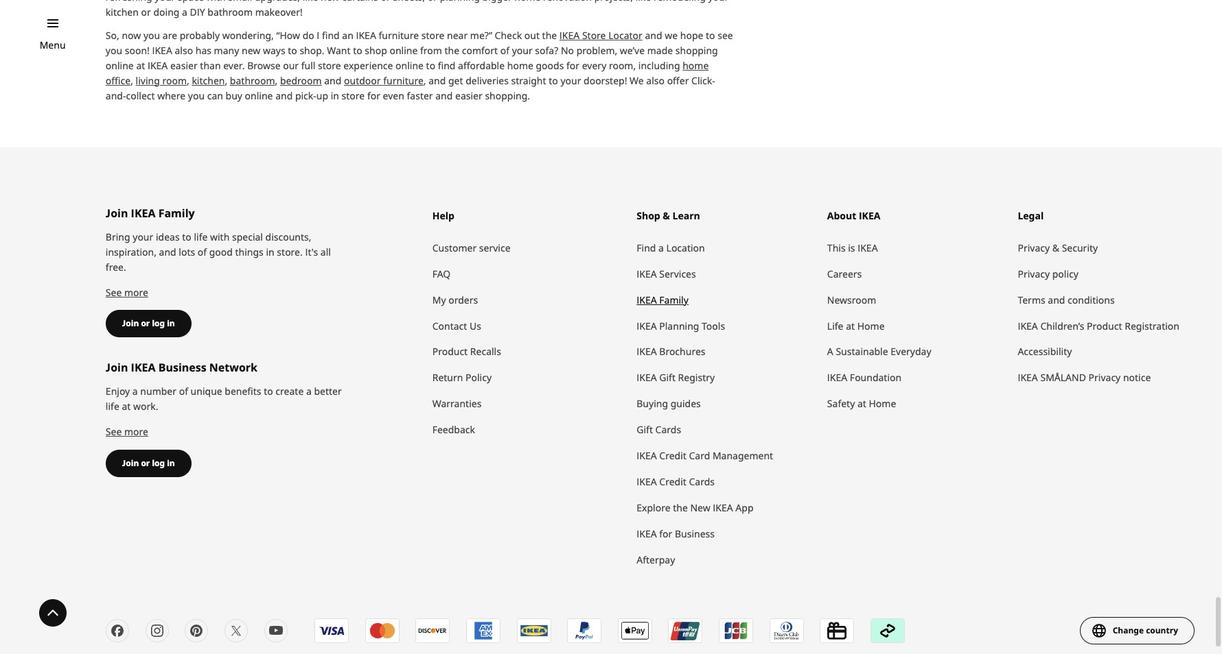 Task type: locate. For each thing, give the bounding box(es) containing it.
gift down buying
[[637, 424, 653, 437]]

locator
[[608, 29, 643, 42]]

2 see more link from the top
[[106, 426, 148, 439]]

ikea up explore
[[637, 476, 657, 489]]

life at home
[[827, 320, 885, 333]]

near
[[447, 29, 468, 42]]

privacy for privacy policy
[[1018, 267, 1050, 280]]

bathroom
[[230, 74, 275, 87]]

4 , from the left
[[275, 74, 278, 87]]

2 horizontal spatial a
[[658, 241, 664, 254]]

youtube image
[[267, 624, 284, 640]]

a
[[658, 241, 664, 254], [132, 385, 138, 399], [306, 385, 312, 399]]

0 horizontal spatial easier
[[170, 59, 198, 72]]

1 vertical spatial for
[[659, 528, 672, 541]]

ikea inside ikea credit cards link
[[637, 476, 657, 489]]

join or log in button up the join ikea business network
[[106, 311, 191, 338]]

to up our
[[288, 44, 297, 57]]

to left create
[[264, 385, 273, 399]]

your inside bring your ideas to life with special discounts, inspiration, and lots of good things in store. it's all free.
[[133, 230, 153, 243]]

for down the 'no'
[[566, 59, 580, 72]]

1 see from the top
[[106, 286, 122, 299]]

product recalls link
[[432, 339, 623, 366]]

store down the outdoor
[[342, 89, 365, 102]]

1 horizontal spatial home
[[683, 59, 709, 72]]

privacy & security link
[[1018, 235, 1195, 261]]

2 more from the top
[[124, 426, 148, 439]]

change
[[1113, 626, 1144, 637]]

find a location link
[[637, 235, 813, 261]]

online inside , and get deliveries straight to your doorstep! we also offer click- and-collect where you can buy online and pick-up in store for even faster and easier shopping.
[[245, 89, 273, 102]]

find up get
[[438, 59, 455, 72]]

0 horizontal spatial find
[[322, 29, 340, 42]]

lots
[[179, 245, 195, 259]]

, up buy
[[225, 74, 227, 87]]

, living room , kitchen , bathroom , bedroom and outdoor furniture
[[131, 74, 423, 87]]

log down work.
[[152, 458, 165, 470]]

0 horizontal spatial you
[[106, 44, 122, 57]]

ikea down accessibility
[[1018, 372, 1038, 385]]

join ikea family
[[106, 206, 195, 221]]

0 horizontal spatial a
[[132, 385, 138, 399]]

see
[[718, 29, 733, 42]]

1 vertical spatial credit
[[659, 476, 686, 489]]

ikea gift card image
[[821, 620, 854, 644]]

1 vertical spatial join or log in
[[122, 458, 175, 470]]

in inside bring your ideas to life with special discounts, inspiration, and lots of good things in store. it's all free.
[[266, 245, 274, 259]]

join down free.
[[122, 318, 139, 330]]

credit up ikea credit cards
[[659, 450, 686, 463]]

ikea for business
[[637, 528, 715, 541]]

to left see
[[706, 29, 715, 42]]

credit for card
[[659, 450, 686, 463]]

conditions
[[1068, 294, 1115, 307]]

browse
[[247, 59, 280, 72]]

recalls
[[470, 346, 501, 359]]

1 horizontal spatial easier
[[455, 89, 482, 102]]

ikea up buying
[[637, 372, 657, 385]]

at up 'living'
[[136, 59, 145, 72]]

product down contact
[[432, 346, 468, 359]]

new
[[690, 502, 710, 515]]

, and get deliveries straight to your doorstep! we also offer click- and-collect where you can buy online and pick-up in store for even faster and easier shopping.
[[106, 74, 715, 102]]

life left with
[[194, 230, 208, 243]]

my orders
[[432, 294, 478, 307]]

gift up buying guides
[[659, 372, 676, 385]]

1 vertical spatial home
[[869, 398, 896, 411]]

1 horizontal spatial store
[[342, 89, 365, 102]]

instagram image
[[149, 624, 165, 640]]

0 horizontal spatial your
[[133, 230, 153, 243]]

0 vertical spatial or
[[141, 318, 150, 330]]

country
[[1146, 626, 1178, 637]]

credit for cards
[[659, 476, 686, 489]]

of inside bring your ideas to life with special discounts, inspiration, and lots of good things in store. it's all free.
[[198, 245, 207, 259]]

1 vertical spatial of
[[198, 245, 207, 259]]

join or log in down work.
[[122, 458, 175, 470]]

store down the shop. want
[[318, 59, 341, 72]]

more for family
[[124, 286, 148, 299]]

1 vertical spatial product
[[432, 346, 468, 359]]

or
[[141, 318, 150, 330], [141, 458, 150, 470]]

more for business
[[124, 426, 148, 439]]

join or log in for business
[[122, 458, 175, 470]]

1 vertical spatial see more link
[[106, 426, 148, 439]]

ikea inside and we hope to see you soon! ikea also has many new ways to shop. want to shop online from the comfort of your sofa? no problem, we've made shopping online at ikea easier than ever. browse our full store experience online to find affordable home goods for every room, including
[[148, 59, 168, 72]]

product
[[1087, 320, 1122, 333], [432, 346, 468, 359]]

problem,
[[576, 44, 617, 57]]

log up the join ikea business network
[[152, 318, 165, 330]]

see down free.
[[106, 286, 122, 299]]

log for business
[[152, 458, 165, 470]]

log for family
[[152, 318, 165, 330]]

ikea left brochures
[[637, 346, 657, 359]]

bring
[[106, 230, 130, 243]]

1 vertical spatial see
[[106, 426, 122, 439]]

0 vertical spatial credit
[[659, 450, 686, 463]]

0 horizontal spatial gift
[[637, 424, 653, 437]]

1 horizontal spatial for
[[659, 528, 672, 541]]

privacy left the &
[[1018, 241, 1050, 254]]

business
[[158, 361, 206, 376], [675, 528, 715, 541]]

business down explore the new ikea app
[[675, 528, 715, 541]]

your up inspiration,
[[133, 230, 153, 243]]

store inside and we hope to see you soon! ikea also has many new ways to shop. want to shop online from the comfort of your sofa? no problem, we've made shopping online at ikea easier than ever. browse our full store experience online to find affordable home goods for every room, including
[[318, 59, 341, 72]]

and down ideas
[[159, 245, 176, 259]]

see more link down free.
[[106, 286, 148, 299]]

we
[[665, 29, 678, 42]]

2 vertical spatial your
[[133, 230, 153, 243]]

2 join or log in from the top
[[122, 458, 175, 470]]

0 vertical spatial cards
[[655, 424, 681, 437]]

0 horizontal spatial cards
[[655, 424, 681, 437]]

ever.
[[223, 59, 245, 72]]

you down so, at the left
[[106, 44, 122, 57]]

cards down buying guides
[[655, 424, 681, 437]]

ideas
[[156, 230, 180, 243]]

to down from
[[426, 59, 435, 72]]

0 vertical spatial see
[[106, 286, 122, 299]]

0 vertical spatial see more link
[[106, 286, 148, 299]]

2 vertical spatial privacy
[[1089, 372, 1121, 385]]

easier inside , and get deliveries straight to your doorstep! we also offer click- and-collect where you can buy online and pick-up in store for even faster and easier shopping.
[[455, 89, 482, 102]]

gift
[[659, 372, 676, 385], [637, 424, 653, 437]]

0 vertical spatial the
[[445, 44, 459, 57]]

0 horizontal spatial business
[[158, 361, 206, 376]]

join or log in button for family
[[106, 311, 191, 338]]

,
[[131, 74, 133, 87], [187, 74, 189, 87], [225, 74, 227, 87], [275, 74, 278, 87]]

see
[[106, 286, 122, 299], [106, 426, 122, 439]]

1 vertical spatial more
[[124, 426, 148, 439]]

benefits
[[225, 385, 261, 399]]

1 see more from the top
[[106, 286, 148, 299]]

find
[[322, 29, 340, 42], [438, 59, 455, 72]]

0 horizontal spatial for
[[566, 59, 580, 72]]

life down enjoy
[[106, 401, 119, 414]]

1 home from the left
[[507, 59, 533, 72]]

shopping.
[[485, 89, 530, 102]]

1 vertical spatial family
[[659, 294, 689, 307]]

registry
[[678, 372, 715, 385]]

more down work.
[[124, 426, 148, 439]]

see more down work.
[[106, 426, 148, 439]]

0 vertical spatial log
[[152, 318, 165, 330]]

ikea inside ikea brochures link
[[637, 346, 657, 359]]

join or log in up the join ikea business network
[[122, 318, 175, 330]]

see for join ikea business network
[[106, 426, 122, 439]]

1 vertical spatial store
[[318, 59, 341, 72]]

2 horizontal spatial of
[[500, 44, 509, 57]]

and up made
[[645, 29, 662, 42]]

kitchen link
[[192, 74, 225, 87]]

your down out the
[[512, 44, 533, 57]]

your inside and we hope to see you soon! ikea also has many new ways to shop. want to shop online from the comfort of your sofa? no problem, we've made shopping online at ikea easier than ever. browse our full store experience online to find affordable home goods for every room, including
[[512, 44, 533, 57]]

or down work.
[[141, 458, 150, 470]]

privacy up terms
[[1018, 267, 1050, 280]]

home down shopping
[[683, 59, 709, 72]]

0 vertical spatial business
[[158, 361, 206, 376]]

warranties link
[[432, 392, 623, 418]]

0 vertical spatial more
[[124, 286, 148, 299]]

life
[[194, 230, 208, 243], [106, 401, 119, 414]]

see more link down work.
[[106, 426, 148, 439]]

family up ideas
[[158, 206, 195, 221]]

ikea down terms
[[1018, 320, 1038, 333]]

ikea credit card image
[[518, 620, 551, 644]]

0 vertical spatial you
[[143, 29, 160, 42]]

1 credit from the top
[[659, 450, 686, 463]]

online down bathroom link
[[245, 89, 273, 102]]

ikea up shop
[[356, 29, 376, 42]]

diners image
[[770, 620, 803, 644]]

ikea left app
[[713, 502, 733, 515]]

0 vertical spatial home
[[857, 320, 885, 333]]

0 vertical spatial family
[[158, 206, 195, 221]]

2 vertical spatial of
[[179, 385, 188, 399]]

the inside and we hope to see you soon! ikea also has many new ways to shop. want to shop online from the comfort of your sofa? no problem, we've made shopping online at ikea easier than ever. browse our full store experience online to find affordable home goods for every room, including
[[445, 44, 459, 57]]

paypal image
[[568, 620, 601, 644]]

app
[[736, 502, 754, 515]]

it's
[[305, 245, 318, 259]]

store up from
[[421, 29, 444, 42]]

a right enjoy
[[132, 385, 138, 399]]

ikea down "ikea services"
[[637, 294, 657, 307]]

1 horizontal spatial life
[[194, 230, 208, 243]]

1 vertical spatial your
[[560, 74, 581, 87]]

2 log from the top
[[152, 458, 165, 470]]

privacy inside privacy & security link
[[1018, 241, 1050, 254]]

ikea inside ikea children's product registration link
[[1018, 320, 1038, 333]]

ikea inside explore the new ikea app link
[[713, 502, 733, 515]]

home up straight
[[507, 59, 533, 72]]

ikea down find
[[637, 267, 657, 280]]

2 see from the top
[[106, 426, 122, 439]]

deliveries
[[466, 74, 509, 87]]

at inside enjoy a number of unique benefits to create a better life at work.
[[122, 401, 131, 414]]

0 vertical spatial gift
[[659, 372, 676, 385]]

1 more from the top
[[124, 286, 148, 299]]

enjoy a number of unique benefits to create a better life at work.
[[106, 385, 342, 414]]

a left better
[[306, 385, 312, 399]]

1 vertical spatial gift
[[637, 424, 653, 437]]

bedroom
[[280, 74, 322, 87]]

ikea inside ikea småland privacy notice link
[[1018, 372, 1038, 385]]

cards
[[655, 424, 681, 437], [689, 476, 715, 489]]

, and
[[423, 74, 446, 87]]

product inside "link"
[[432, 346, 468, 359]]

1 vertical spatial easier
[[455, 89, 482, 102]]

0 horizontal spatial store
[[318, 59, 341, 72]]

0 horizontal spatial the
[[445, 44, 459, 57]]

discover image
[[417, 620, 449, 644]]

amex image
[[467, 620, 500, 644]]

join up enjoy
[[106, 361, 128, 376]]

0 horizontal spatial family
[[158, 206, 195, 221]]

1 horizontal spatial gift
[[659, 372, 676, 385]]

home office
[[106, 59, 709, 87]]

, left kitchen link
[[187, 74, 189, 87]]

explore the new ikea app link
[[637, 496, 813, 522]]

out the
[[524, 29, 557, 42]]

credit up explore
[[659, 476, 686, 489]]

cards up new at the right of page
[[689, 476, 715, 489]]

join
[[106, 206, 128, 221], [122, 318, 139, 330], [106, 361, 128, 376], [122, 458, 139, 470]]

1 horizontal spatial business
[[675, 528, 715, 541]]

0 horizontal spatial product
[[432, 346, 468, 359]]

1 see more link from the top
[[106, 286, 148, 299]]

0 vertical spatial product
[[1087, 320, 1122, 333]]

ikea inside ikea foundation "link"
[[827, 372, 847, 385]]

create
[[276, 385, 304, 399]]

2 horizontal spatial your
[[560, 74, 581, 87]]

list
[[315, 620, 919, 652], [106, 620, 301, 652]]

1 vertical spatial business
[[675, 528, 715, 541]]

of left 'unique'
[[179, 385, 188, 399]]

2 vertical spatial store
[[342, 89, 365, 102]]

management
[[713, 450, 773, 463]]

ikea family
[[637, 294, 689, 307]]

ikea services link
[[637, 261, 813, 287]]

privacy inside privacy policy link
[[1018, 267, 1050, 280]]

ikea up living room link
[[148, 59, 168, 72]]

at
[[136, 59, 145, 72], [846, 320, 855, 333], [857, 398, 866, 411], [122, 401, 131, 414]]

1 vertical spatial log
[[152, 458, 165, 470]]

0 vertical spatial for
[[566, 59, 580, 72]]

1 log from the top
[[152, 318, 165, 330]]

you left are
[[143, 29, 160, 42]]

2 credit from the top
[[659, 476, 686, 489]]

at right life
[[846, 320, 855, 333]]

ikea up the safety
[[827, 372, 847, 385]]

furniture up faster
[[383, 74, 423, 87]]

furniture up shop
[[379, 29, 419, 42]]

gift inside ikea gift registry link
[[659, 372, 676, 385]]

safety at home link
[[827, 392, 1004, 418]]

buying
[[637, 398, 668, 411]]

1 vertical spatial find
[[438, 59, 455, 72]]

1 horizontal spatial you
[[143, 29, 160, 42]]

home for life at home
[[857, 320, 885, 333]]

to inside , and get deliveries straight to your doorstep! we also offer click- and-collect where you can buy online and pick-up in store for even faster and easier shopping.
[[549, 74, 558, 87]]

your inside , and get deliveries straight to your doorstep! we also offer click- and-collect where you can buy online and pick-up in store for even faster and easier shopping.
[[560, 74, 581, 87]]

1 horizontal spatial cards
[[689, 476, 715, 489]]

find a location
[[637, 241, 705, 254]]

see more for join ikea family
[[106, 286, 148, 299]]

ikea down the ikea family
[[637, 320, 657, 333]]

0 vertical spatial join or log in button
[[106, 311, 191, 338]]

family down services
[[659, 294, 689, 307]]

0 vertical spatial of
[[500, 44, 509, 57]]

from
[[420, 44, 442, 57]]

1 join or log in from the top
[[122, 318, 175, 330]]

join or log in button down work.
[[106, 451, 191, 478]]

of inside enjoy a number of unique benefits to create a better life at work.
[[179, 385, 188, 399]]

the left new at the right of page
[[673, 502, 688, 515]]

1 or from the top
[[141, 318, 150, 330]]

2 or from the top
[[141, 458, 150, 470]]

0 horizontal spatial of
[[179, 385, 188, 399]]

at right the safety
[[857, 398, 866, 411]]

1 join or log in button from the top
[[106, 311, 191, 338]]

menu
[[40, 38, 66, 51]]

0 vertical spatial privacy
[[1018, 241, 1050, 254]]

for up afterpay
[[659, 528, 672, 541]]

1 vertical spatial see more
[[106, 426, 148, 439]]

of
[[500, 44, 509, 57], [198, 245, 207, 259], [179, 385, 188, 399]]

more down free.
[[124, 286, 148, 299]]

your down goods at top
[[560, 74, 581, 87]]

, down browse
[[275, 74, 278, 87]]

and inside bring your ideas to life with special discounts, inspiration, and lots of good things in store. it's all free.
[[159, 245, 176, 259]]

terms
[[1018, 294, 1045, 307]]

terms and conditions
[[1018, 294, 1115, 307]]

explore
[[637, 502, 670, 515]]

see more down free.
[[106, 286, 148, 299]]

and down , and
[[435, 89, 453, 102]]

ikea credit cards
[[637, 476, 715, 489]]

0 vertical spatial find
[[322, 29, 340, 42]]

outdoor furniture link
[[344, 74, 423, 87]]

ikea down "gift cards"
[[637, 450, 657, 463]]

1 horizontal spatial family
[[659, 294, 689, 307]]

ikea foundation
[[827, 372, 902, 385]]

collect where
[[126, 89, 185, 102]]

ikea services
[[637, 267, 696, 280]]

see down enjoy
[[106, 426, 122, 439]]

privacy down the accessibility link
[[1089, 372, 1121, 385]]

1 horizontal spatial find
[[438, 59, 455, 72]]

0 vertical spatial your
[[512, 44, 533, 57]]

, left 'living'
[[131, 74, 133, 87]]

1 vertical spatial privacy
[[1018, 267, 1050, 280]]

ikea planning tools
[[637, 320, 725, 333]]

the down near
[[445, 44, 459, 57]]

ikea down explore
[[637, 528, 657, 541]]

home down foundation
[[869, 398, 896, 411]]

1 vertical spatial or
[[141, 458, 150, 470]]

of down the me?" check
[[500, 44, 509, 57]]

to down goods at top
[[549, 74, 558, 87]]

ikea up the 'no'
[[559, 29, 580, 42]]

0 vertical spatial easier
[[170, 59, 198, 72]]

0 horizontal spatial life
[[106, 401, 119, 414]]

at down enjoy
[[122, 401, 131, 414]]

2 see more from the top
[[106, 426, 148, 439]]

1 vertical spatial furniture
[[383, 74, 423, 87]]

1 vertical spatial join or log in button
[[106, 451, 191, 478]]

union pay image
[[669, 620, 702, 644]]

business up number
[[158, 361, 206, 376]]

return policy
[[432, 372, 492, 385]]

2 home from the left
[[683, 59, 709, 72]]

1 horizontal spatial of
[[198, 245, 207, 259]]

ikea right is
[[858, 241, 878, 254]]

2 join or log in button from the top
[[106, 451, 191, 478]]

a right find
[[658, 241, 664, 254]]

2 horizontal spatial store
[[421, 29, 444, 42]]

family inside ikea family link
[[659, 294, 689, 307]]

2 , from the left
[[187, 74, 189, 87]]

1 vertical spatial life
[[106, 401, 119, 414]]

1 horizontal spatial the
[[673, 502, 688, 515]]

0 vertical spatial life
[[194, 230, 208, 243]]

bedroom link
[[280, 74, 322, 87]]

goods
[[536, 59, 564, 72]]

0 horizontal spatial home
[[507, 59, 533, 72]]

join down work.
[[122, 458, 139, 470]]

1 horizontal spatial your
[[512, 44, 533, 57]]

store
[[421, 29, 444, 42], [318, 59, 341, 72], [342, 89, 365, 102]]

service
[[479, 241, 510, 254]]

contact us link
[[432, 313, 623, 339]]

1 vertical spatial you
[[106, 44, 122, 57]]

safety
[[827, 398, 855, 411]]

easier up room
[[170, 59, 198, 72]]

ikea brochures
[[637, 346, 705, 359]]

0 vertical spatial join or log in
[[122, 318, 175, 330]]

home up a sustainable everyday
[[857, 320, 885, 333]]

tools
[[702, 320, 725, 333]]

0 vertical spatial see more
[[106, 286, 148, 299]]

for
[[566, 59, 580, 72], [659, 528, 672, 541]]

you
[[143, 29, 160, 42], [106, 44, 122, 57]]



Task type: describe. For each thing, give the bounding box(es) containing it.
we've
[[620, 44, 645, 57]]

easier inside and we hope to see you soon! ikea also has many new ways to shop. want to shop online from the comfort of your sofa? no problem, we've made shopping online at ikea easier than ever. browse our full store experience online to find affordable home goods for every room, including
[[170, 59, 198, 72]]

straight
[[511, 74, 546, 87]]

ikea inside ikea services link
[[637, 267, 657, 280]]

or for family
[[141, 318, 150, 330]]

ikea children's product registration link
[[1018, 313, 1195, 339]]

probably
[[180, 29, 220, 42]]

see more for join ikea business network
[[106, 426, 148, 439]]

gift inside gift cards link
[[637, 424, 653, 437]]

i
[[317, 29, 319, 42]]

0 horizontal spatial list
[[106, 620, 301, 652]]

privacy policy link
[[1018, 261, 1195, 287]]

than
[[200, 59, 221, 72]]

buy
[[226, 89, 242, 102]]

mastercard image
[[366, 620, 399, 644]]

business for ikea
[[158, 361, 206, 376]]

ikea credit card management
[[637, 450, 773, 463]]

ikea inside ikea for business link
[[637, 528, 657, 541]]

policy
[[466, 372, 492, 385]]

buying guides
[[637, 398, 701, 411]]

join up bring
[[106, 206, 128, 221]]

see more link for join ikea business network
[[106, 426, 148, 439]]

home for safety at home
[[869, 398, 896, 411]]

so,
[[106, 29, 119, 42]]

&
[[1052, 241, 1059, 254]]

find inside and we hope to see you soon! ikea also has many new ways to shop. want to shop online from the comfort of your sofa? no problem, we've made shopping online at ikea easier than ever. browse our full store experience online to find affordable home goods for every room, including
[[438, 59, 455, 72]]

you inside and we hope to see you soon! ikea also has many new ways to shop. want to shop online from the comfort of your sofa? no problem, we've made shopping online at ikea easier than ever. browse our full store experience online to find affordable home goods for every room, including
[[106, 44, 122, 57]]

shop. want
[[300, 44, 351, 57]]

find
[[637, 241, 656, 254]]

business for for
[[675, 528, 715, 541]]

unique
[[191, 385, 222, 399]]

and down , living room , kitchen , bathroom , bedroom and outdoor furniture
[[275, 89, 293, 102]]

to down an
[[353, 44, 362, 57]]

contact
[[432, 320, 467, 333]]

ways
[[263, 44, 285, 57]]

shop
[[365, 44, 387, 57]]

living
[[136, 74, 160, 87]]

us
[[470, 320, 481, 333]]

customer
[[432, 241, 477, 254]]

feedback link
[[432, 418, 623, 444]]

and up up
[[324, 74, 341, 87]]

planning
[[659, 320, 699, 333]]

our
[[283, 59, 299, 72]]

location
[[666, 241, 705, 254]]

join or log in for family
[[122, 318, 175, 330]]

ikea store locator link
[[559, 29, 643, 42]]

return policy link
[[432, 366, 623, 392]]

0 vertical spatial furniture
[[379, 29, 419, 42]]

a sustainable everyday link
[[827, 339, 1004, 366]]

join ikea business network
[[106, 361, 257, 376]]

ikea up number
[[131, 361, 156, 376]]

1 horizontal spatial a
[[306, 385, 312, 399]]

children's
[[1040, 320, 1084, 333]]

1 horizontal spatial list
[[315, 620, 919, 652]]

feedback
[[432, 424, 475, 437]]

ikea up inspiration,
[[131, 206, 156, 221]]

faq link
[[432, 261, 623, 287]]

jcb image
[[720, 620, 753, 644]]

and inside terms and conditions link
[[1048, 294, 1065, 307]]

this
[[827, 241, 846, 254]]

accessibility link
[[1018, 339, 1195, 366]]

ikea småland privacy notice link
[[1018, 366, 1195, 392]]

no
[[561, 44, 574, 57]]

pick-
[[295, 89, 316, 102]]

made
[[647, 44, 673, 57]]

home inside and we hope to see you soon! ikea also has many new ways to shop. want to shop online from the comfort of your sofa? no problem, we've made shopping online at ikea easier than ever. browse our full store experience online to find affordable home goods for every room, including
[[507, 59, 533, 72]]

card
[[689, 450, 710, 463]]

newsroom link
[[827, 287, 1004, 313]]

foundation
[[850, 372, 902, 385]]

privacy for privacy & security
[[1018, 241, 1050, 254]]

online up , and get deliveries straight to your doorstep! we also offer click- and-collect where you can buy online and pick-up in store for even faster and easier shopping.
[[395, 59, 424, 72]]

or for business
[[141, 458, 150, 470]]

outdoor
[[344, 74, 381, 87]]

of inside and we hope to see you soon! ikea also has many new ways to shop. want to shop online from the comfort of your sofa? no problem, we've made shopping online at ikea easier than ever. browse our full store experience online to find affordable home goods for every room, including
[[500, 44, 509, 57]]

comfort
[[462, 44, 498, 57]]

free.
[[106, 261, 126, 274]]

a for enjoy
[[132, 385, 138, 399]]

ikea småland privacy notice
[[1018, 372, 1151, 385]]

join or log in button for business
[[106, 451, 191, 478]]

apple pay image
[[619, 620, 652, 644]]

network
[[209, 361, 257, 376]]

home office link
[[106, 59, 709, 87]]

visa image
[[315, 620, 348, 644]]

1 , from the left
[[131, 74, 133, 87]]

ikea inside ikea credit card management link
[[637, 450, 657, 463]]

number
[[140, 385, 176, 399]]

ikea planning tools link
[[637, 313, 813, 339]]

in inside , and get deliveries straight to your doorstep! we also offer click- and-collect where you can buy online and pick-up in store for even faster and easier shopping.
[[331, 89, 339, 102]]

customer service
[[432, 241, 510, 254]]

better
[[314, 385, 342, 399]]

me?" check
[[470, 29, 522, 42]]

brochures
[[659, 346, 705, 359]]

room
[[162, 74, 187, 87]]

ikea family link
[[637, 287, 813, 313]]

registration
[[1125, 320, 1179, 333]]

x image
[[228, 624, 244, 640]]

afterpay link
[[637, 548, 813, 574]]

return
[[432, 372, 463, 385]]

ikea foundation link
[[827, 366, 1004, 392]]

ikea inside ikea family link
[[637, 294, 657, 307]]

1 horizontal spatial product
[[1087, 320, 1122, 333]]

now
[[122, 29, 141, 42]]

every
[[582, 59, 606, 72]]

privacy & security
[[1018, 241, 1098, 254]]

my orders link
[[432, 287, 623, 313]]

see for join ikea family
[[106, 286, 122, 299]]

life at home link
[[827, 313, 1004, 339]]

ikea inside this is ikea link
[[858, 241, 878, 254]]

ikea inside ikea gift registry link
[[637, 372, 657, 385]]

0 vertical spatial store
[[421, 29, 444, 42]]

facebook image
[[109, 624, 126, 640]]

also
[[646, 74, 665, 87]]

for inside and we hope to see you soon! ikea also has many new ways to shop. want to shop online from the comfort of your sofa? no problem, we've made shopping online at ikea easier than ever. browse our full store experience online to find affordable home goods for every room, including
[[566, 59, 580, 72]]

change country
[[1113, 626, 1178, 637]]

ikea credit cards link
[[637, 470, 813, 496]]

to inside enjoy a number of unique benefits to create a better life at work.
[[264, 385, 273, 399]]

1 vertical spatial the
[[673, 502, 688, 515]]

online up office
[[106, 59, 134, 72]]

enjoy
[[106, 385, 130, 399]]

affordable
[[458, 59, 505, 72]]

online up home office
[[390, 44, 418, 57]]

a for find
[[658, 241, 664, 254]]

to inside bring your ideas to life with special discounts, inspiration, and lots of good things in store. it's all free.
[[182, 230, 191, 243]]

ikea children's product registration
[[1018, 320, 1179, 333]]

buy now pay later with afterpay image
[[872, 620, 905, 644]]

see more link for join ikea family
[[106, 286, 148, 299]]

at inside and we hope to see you soon! ikea also has many new ways to shop. want to shop online from the comfort of your sofa? no problem, we've made shopping online at ikea easier than ever. browse our full store experience online to find affordable home goods for every room, including
[[136, 59, 145, 72]]

shopping
[[675, 44, 718, 57]]

home inside home office
[[683, 59, 709, 72]]

and inside and we hope to see you soon! ikea also has many new ways to shop. want to shop online from the comfort of your sofa? no problem, we've made shopping online at ikea easier than ever. browse our full store experience online to find affordable home goods for every room, including
[[645, 29, 662, 42]]

careers link
[[827, 261, 1004, 287]]

privacy inside ikea småland privacy notice link
[[1089, 372, 1121, 385]]

you can
[[188, 89, 223, 102]]

life inside enjoy a number of unique benefits to create a better life at work.
[[106, 401, 119, 414]]

afterpay
[[637, 554, 675, 567]]

3 , from the left
[[225, 74, 227, 87]]

pinterest image
[[188, 624, 205, 640]]

everyday
[[891, 346, 931, 359]]

newsroom
[[827, 294, 876, 307]]

life inside bring your ideas to life with special discounts, inspiration, and lots of good things in store. it's all free.
[[194, 230, 208, 243]]

1 vertical spatial cards
[[689, 476, 715, 489]]

store inside , and get deliveries straight to your doorstep! we also offer click- and-collect where you can buy online and pick-up in store for even faster and easier shopping.
[[342, 89, 365, 102]]

bathroom link
[[230, 74, 275, 87]]

ikea inside ikea planning tools link
[[637, 320, 657, 333]]



Task type: vqa. For each thing, say whether or not it's contained in the screenshot.
storage in Uppspel Series Ergonomic And Space-Saving Furniture, Storage And Accessories
no



